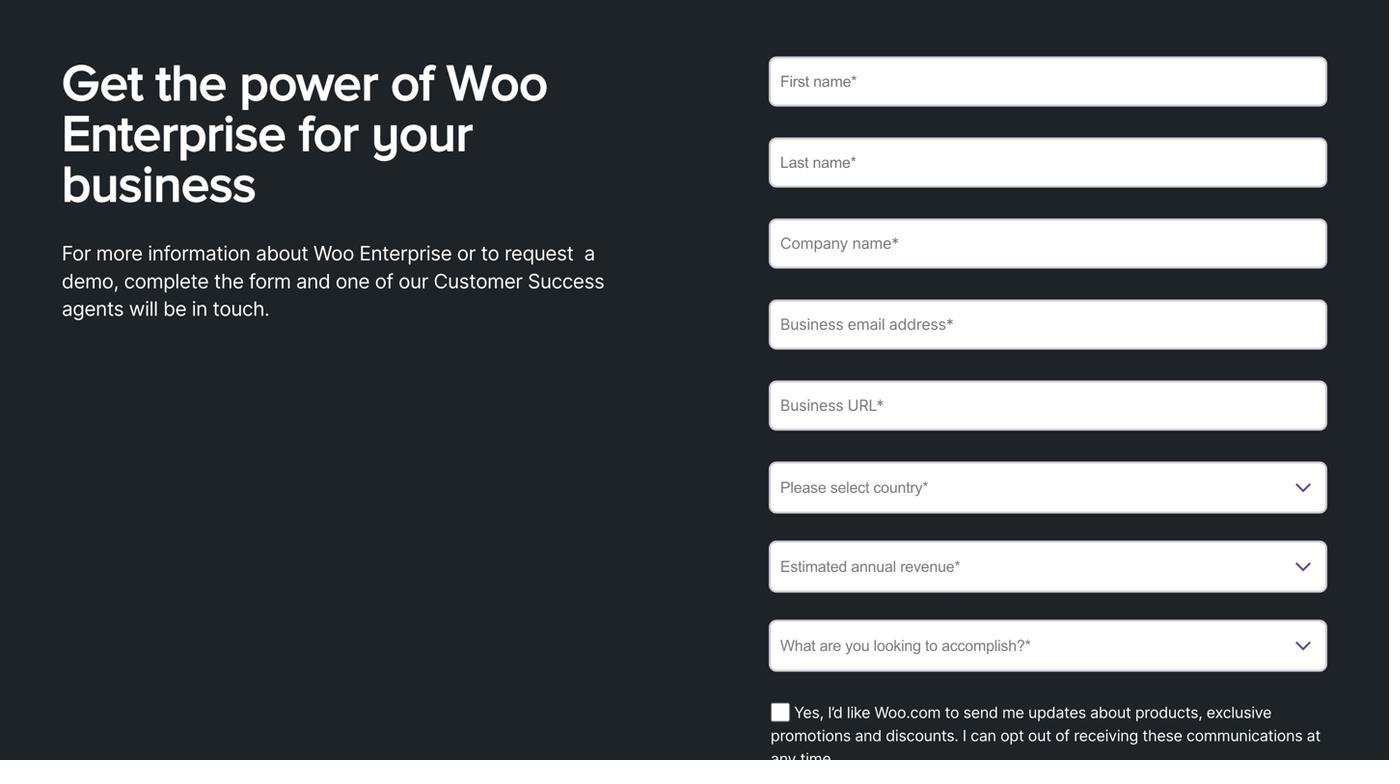 Task type: vqa. For each thing, say whether or not it's contained in the screenshot.
Customer Stories The 2023 Woo Holiday Gift Guide
no



Task type: describe. For each thing, give the bounding box(es) containing it.
get the power of woo enterprise for your business
[[62, 53, 548, 211]]

any
[[771, 750, 796, 760]]

your
[[371, 104, 473, 161]]

yes, i'd like woo.com to send me updates about products, exclusive promotions and discounts. i can opt out of receiving these communications at any time.
[[771, 703, 1321, 760]]

these
[[1143, 726, 1183, 745]]

exclusive
[[1207, 703, 1272, 722]]

woo for of
[[447, 53, 548, 110]]

i
[[963, 726, 967, 745]]

about inside yes, i'd like woo.com to send me updates about products, exclusive promotions and discounts. i can opt out of receiving these communications at any time.
[[1090, 703, 1131, 722]]

form
[[249, 269, 291, 293]]

customer
[[434, 269, 523, 293]]

and inside yes, i'd like woo.com to send me updates about products, exclusive promotions and discounts. i can opt out of receiving these communications at any time.
[[855, 726, 882, 745]]

information
[[148, 241, 250, 265]]

Last name* text field
[[769, 137, 1328, 188]]

will
[[129, 297, 158, 321]]

enterprise for business
[[62, 104, 286, 161]]

like
[[847, 703, 871, 722]]

one
[[336, 269, 370, 293]]

of inside get the power of woo enterprise for your business
[[391, 53, 434, 110]]

demo,
[[62, 269, 119, 293]]

in
[[192, 297, 207, 321]]

agents
[[62, 297, 124, 321]]

Yes, I'd like Woo.com to send me updates about products, exclusive promotions and discounts. I can opt out of receiving these communications at any time. checkbox
[[771, 703, 790, 722]]

request
[[505, 241, 574, 265]]

business
[[62, 154, 256, 211]]

woo for about
[[314, 241, 354, 265]]

updates
[[1029, 703, 1086, 722]]

at
[[1307, 726, 1321, 745]]

to inside yes, i'd like woo.com to send me updates about products, exclusive promotions and discounts. i can opt out of receiving these communications at any time.
[[945, 703, 959, 722]]

receiving
[[1074, 726, 1139, 745]]

i'd
[[828, 703, 843, 722]]



Task type: locate. For each thing, give the bounding box(es) containing it.
the
[[156, 53, 227, 110], [214, 269, 244, 293]]

0 vertical spatial woo
[[447, 53, 548, 110]]

0 horizontal spatial woo
[[314, 241, 354, 265]]

and
[[296, 269, 330, 293], [855, 726, 882, 745]]

woo.com
[[875, 703, 941, 722]]

0 horizontal spatial enterprise
[[62, 104, 286, 161]]

Business email address* text field
[[769, 300, 1328, 350]]

and down like
[[855, 726, 882, 745]]

1 horizontal spatial enterprise
[[359, 241, 452, 265]]

woo inside get the power of woo enterprise for your business
[[447, 53, 548, 110]]

power
[[240, 53, 378, 110]]

enterprise
[[62, 104, 286, 161], [359, 241, 452, 265]]

me
[[1002, 703, 1024, 722]]

and left the one
[[296, 269, 330, 293]]

to left the send
[[945, 703, 959, 722]]

for
[[299, 104, 359, 161]]

about inside for more information about woo enterprise or to request  a demo, complete the form and one of our customer success agents will be in touch.
[[256, 241, 308, 265]]

and inside for more information about woo enterprise or to request  a demo, complete the form and one of our customer success agents will be in touch.
[[296, 269, 330, 293]]

1 horizontal spatial and
[[855, 726, 882, 745]]

for
[[62, 241, 91, 265]]

0 horizontal spatial and
[[296, 269, 330, 293]]

be
[[163, 297, 186, 321]]

enterprise inside get the power of woo enterprise for your business
[[62, 104, 286, 161]]

send
[[963, 703, 998, 722]]

1 vertical spatial the
[[214, 269, 244, 293]]

can
[[971, 726, 996, 745]]

of inside for more information about woo enterprise or to request  a demo, complete the form and one of our customer success agents will be in touch.
[[375, 269, 393, 293]]

about up form
[[256, 241, 308, 265]]

1 horizontal spatial to
[[945, 703, 959, 722]]

get
[[62, 53, 143, 110]]

promotions
[[771, 726, 851, 745]]

First name* text field
[[769, 56, 1328, 107]]

0 vertical spatial of
[[391, 53, 434, 110]]

1 vertical spatial woo
[[314, 241, 354, 265]]

1 vertical spatial of
[[375, 269, 393, 293]]

woo inside for more information about woo enterprise or to request  a demo, complete the form and one of our customer success agents will be in touch.
[[314, 241, 354, 265]]

more
[[96, 241, 143, 265]]

woo
[[447, 53, 548, 110], [314, 241, 354, 265]]

touch.
[[213, 297, 270, 321]]

to right the "or" on the top left
[[481, 241, 499, 265]]

0 vertical spatial the
[[156, 53, 227, 110]]

to inside for more information about woo enterprise or to request  a demo, complete the form and one of our customer success agents will be in touch.
[[481, 241, 499, 265]]

0 vertical spatial about
[[256, 241, 308, 265]]

of
[[391, 53, 434, 110], [375, 269, 393, 293], [1056, 726, 1070, 745]]

the inside get the power of woo enterprise for your business
[[156, 53, 227, 110]]

1 horizontal spatial woo
[[447, 53, 548, 110]]

our
[[399, 269, 428, 293]]

1 vertical spatial enterprise
[[359, 241, 452, 265]]

Business URL* text field
[[769, 381, 1328, 431]]

of inside yes, i'd like woo.com to send me updates about products, exclusive promotions and discounts. i can opt out of receiving these communications at any time.
[[1056, 726, 1070, 745]]

products,
[[1136, 703, 1203, 722]]

1 vertical spatial and
[[855, 726, 882, 745]]

0 vertical spatial enterprise
[[62, 104, 286, 161]]

1 vertical spatial to
[[945, 703, 959, 722]]

1 vertical spatial about
[[1090, 703, 1131, 722]]

enterprise inside for more information about woo enterprise or to request  a demo, complete the form and one of our customer success agents will be in touch.
[[359, 241, 452, 265]]

2 vertical spatial of
[[1056, 726, 1070, 745]]

success
[[528, 269, 604, 293]]

about
[[256, 241, 308, 265], [1090, 703, 1131, 722]]

the right the get
[[156, 53, 227, 110]]

1 horizontal spatial about
[[1090, 703, 1131, 722]]

out
[[1028, 726, 1051, 745]]

0 horizontal spatial about
[[256, 241, 308, 265]]

communications
[[1187, 726, 1303, 745]]

0 horizontal spatial to
[[481, 241, 499, 265]]

or
[[457, 241, 476, 265]]

about up receiving
[[1090, 703, 1131, 722]]

opt
[[1001, 726, 1024, 745]]

the inside for more information about woo enterprise or to request  a demo, complete the form and one of our customer success agents will be in touch.
[[214, 269, 244, 293]]

0 vertical spatial to
[[481, 241, 499, 265]]

time.
[[800, 750, 835, 760]]

the up touch. at the left of the page
[[214, 269, 244, 293]]

discounts.
[[886, 726, 959, 745]]

to
[[481, 241, 499, 265], [945, 703, 959, 722]]

Company name* text field
[[769, 219, 1328, 269]]

yes,
[[794, 703, 824, 722]]

0 vertical spatial and
[[296, 269, 330, 293]]

enterprise for request
[[359, 241, 452, 265]]

for more information about woo enterprise or to request  a demo, complete the form and one of our customer success agents will be in touch.
[[62, 241, 604, 321]]

complete
[[124, 269, 209, 293]]



